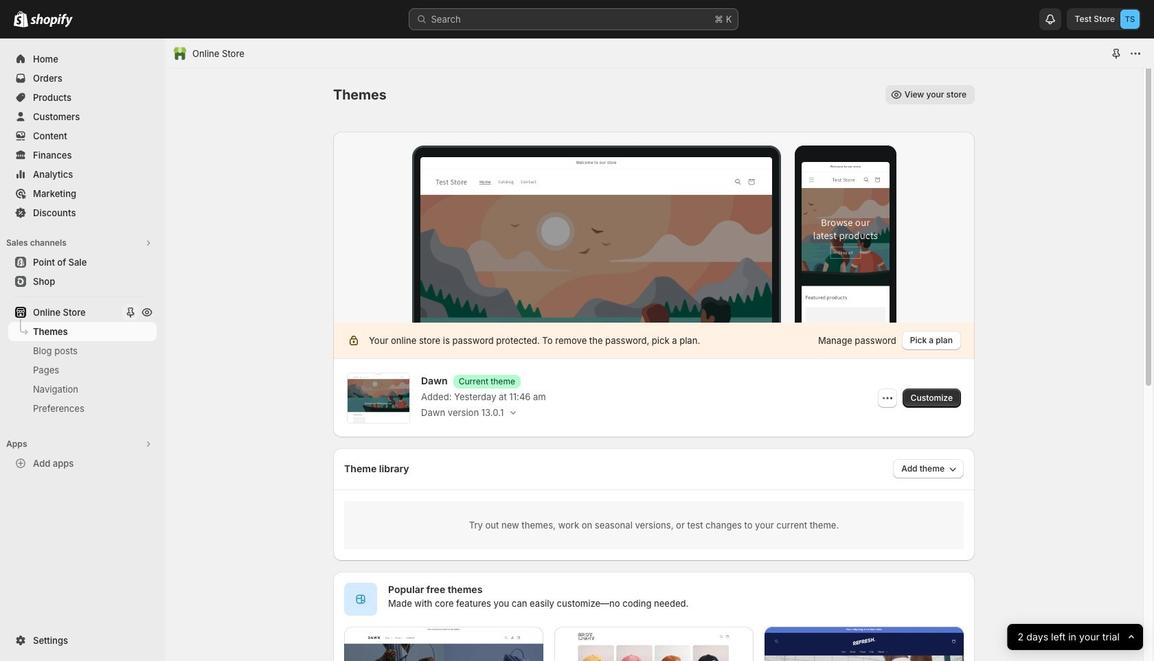 Task type: locate. For each thing, give the bounding box(es) containing it.
shopify image
[[14, 11, 28, 27], [30, 14, 73, 27]]

1 horizontal spatial shopify image
[[30, 14, 73, 27]]



Task type: describe. For each thing, give the bounding box(es) containing it.
online store image
[[173, 47, 187, 60]]

0 horizontal spatial shopify image
[[14, 11, 28, 27]]

test store image
[[1121, 10, 1140, 29]]



Task type: vqa. For each thing, say whether or not it's contained in the screenshot.
TEST STORE image
yes



